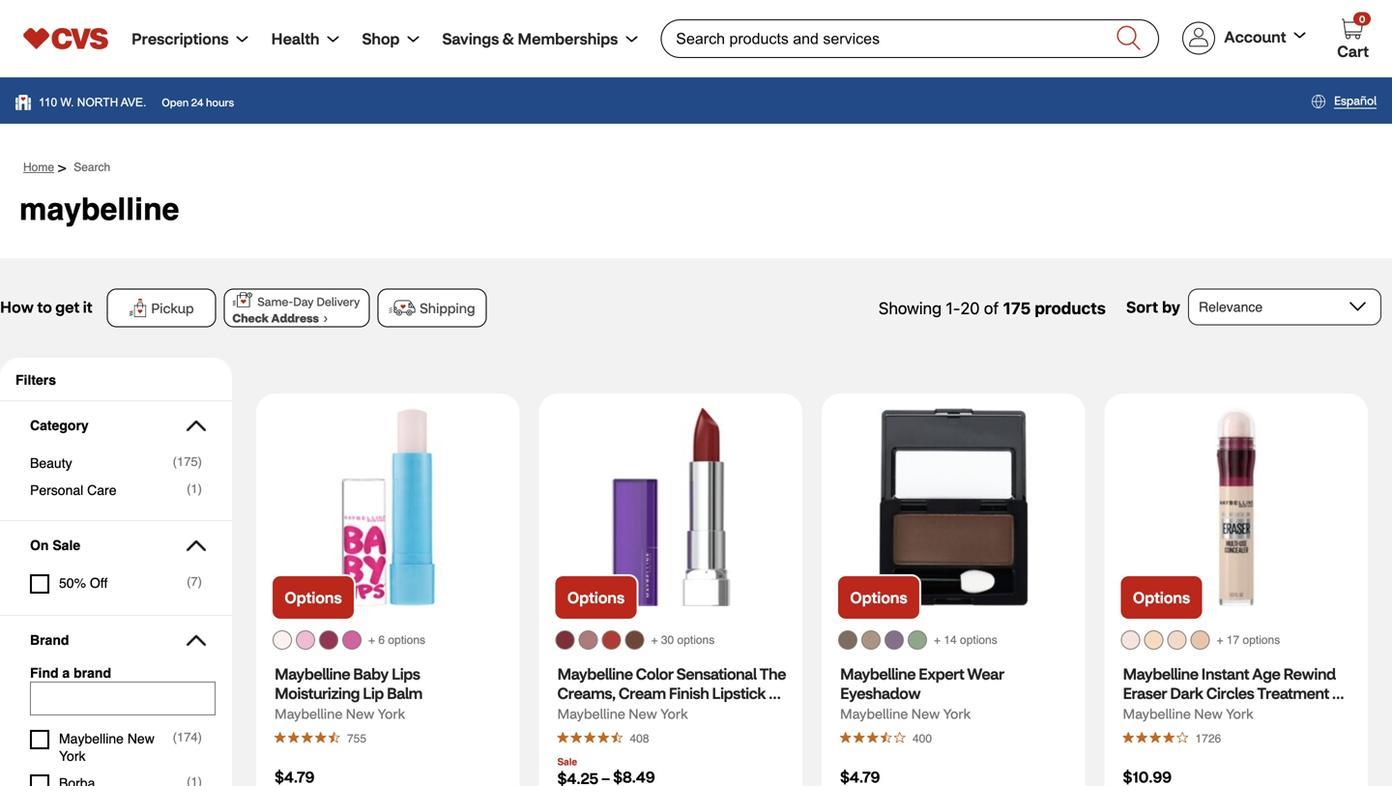 Task type: describe. For each thing, give the bounding box(es) containing it.
this link goes to a page with all maybelline baby lips moisturizing lip balm reviews. image
[[275, 732, 342, 744]]

options link for maybelline instant age rewind eraser dark circles treatment concealer
[[1120, 575, 1205, 621]]

maybelline new york link for maybelline expert wear eyeshadow
[[841, 702, 971, 725]]

cart
[[1338, 41, 1370, 61]]

+ 17 options
[[1217, 634, 1281, 647]]

eyeshadow
[[841, 683, 921, 703]]

filters navigation navigation
[[0, 358, 288, 786]]

) for beauty
[[198, 455, 202, 469]]

north
[[77, 96, 118, 109]]

how to get it element
[[0, 297, 92, 319]]

get
[[55, 297, 80, 317]]

maybelline down eyeshadow
[[841, 705, 909, 723]]

moisturizing
[[275, 683, 360, 703]]

york inside maybelline baby lips moisturizing lip balm maybelline new york
[[378, 705, 405, 723]]

baby
[[353, 664, 389, 684]]

+ for maybelline baby lips moisturizing lip balm
[[369, 634, 375, 647]]

a
[[62, 665, 70, 681]]

755 link
[[342, 725, 371, 751]]

new inside maybelline baby lips moisturizing lip balm maybelline new york
[[346, 705, 375, 723]]

open
[[162, 95, 189, 109]]

110 w. north ave. button
[[23, 94, 146, 111]]

( for beauty
[[173, 455, 177, 469]]

maybelline baby lips moisturizing lip balm maybelline new york
[[275, 664, 423, 723]]

maybelline new york link for maybelline baby lips moisturizing lip balm
[[275, 702, 405, 725]]

same-day delivery
[[258, 294, 360, 309]]

open 24 hours
[[162, 95, 234, 109]]

balm
[[387, 683, 423, 703]]

+ 6 options
[[369, 634, 426, 647]]

50% off
[[59, 576, 108, 591]]

pickup button
[[107, 289, 216, 327]]

) for maybelline new york
[[198, 730, 202, 745]]

maybelline new york link for maybelline instant age rewind eraser dark circles treatment concealer
[[1123, 702, 1254, 725]]

maybelline instant age rewind eraser dark circles treatment concealer
[[1123, 664, 1339, 723]]

makeup
[[558, 703, 615, 723]]

maybelline down "eraser"
[[1123, 705, 1192, 723]]

Find a Brand text field
[[30, 682, 216, 716]]

finish
[[669, 683, 709, 703]]

maybelline inside maybelline new york
[[59, 731, 124, 747]]

eraser
[[1123, 683, 1168, 703]]

options for maybelline color sensational the creams, cream finish lipstick makeup
[[568, 588, 625, 607]]

delivery
[[317, 294, 360, 309]]

category
[[30, 418, 89, 433]]

400
[[913, 732, 932, 746]]

20
[[961, 298, 980, 318]]

color
[[636, 664, 674, 684]]

shipping
[[420, 299, 475, 317]]

brand heading
[[30, 633, 191, 648]]

0
[[1360, 13, 1366, 25]]

sort by
[[1127, 298, 1181, 316]]

sort
[[1127, 298, 1159, 316]]

same-day delivery element
[[258, 294, 360, 309]]

maybelline new york inside checkbox
[[59, 731, 158, 764]]

home > search
[[23, 160, 110, 175]]

results for maybelline element
[[19, 192, 179, 227]]

14
[[944, 634, 957, 647]]

relevance
[[1199, 299, 1263, 315]]

1726 link
[[1191, 725, 1227, 751]]

price $10.99. element
[[1123, 767, 1172, 786]]

maybelline
[[19, 192, 179, 227]]

maybelline new york for makeup
[[558, 705, 688, 723]]

maybelline left the baby
[[275, 664, 350, 684]]

50%
[[59, 576, 86, 591]]

options for maybelline baby lips moisturizing lip balm
[[388, 634, 426, 647]]

) for personal care
[[198, 482, 202, 496]]

shipping element
[[420, 299, 475, 317]]

on sale button
[[15, 521, 217, 570]]

brand
[[30, 633, 69, 648]]

hours
[[206, 95, 234, 109]]

Maybelline New York 174 items, Brand list 2 items checkbox
[[30, 725, 202, 770]]

( 174 )
[[173, 730, 202, 745]]

lip
[[363, 683, 384, 703]]

by
[[1163, 298, 1181, 316]]

creams,
[[558, 683, 616, 703]]

options for maybelline baby lips moisturizing lip balm
[[285, 588, 342, 607]]

showing
[[879, 298, 942, 318]]

home
[[23, 161, 54, 174]]

+ 14 options
[[934, 634, 998, 647]]

1
[[191, 482, 198, 496]]

( 175 )
[[173, 455, 202, 469]]

options for maybelline instant age rewind eraser dark circles treatment concealer
[[1243, 634, 1281, 647]]

price $4.79. element for maybelline baby lips moisturizing lip balm
[[275, 767, 315, 786]]

17
[[1227, 634, 1240, 647]]

175 inside filters navigation navigation
[[177, 455, 198, 469]]

care
[[87, 483, 117, 498]]

sensational
[[677, 664, 757, 684]]

español
[[1335, 93, 1377, 108]]



Task type: vqa. For each thing, say whether or not it's contained in the screenshot.
happen
no



Task type: locate. For each thing, give the bounding box(es) containing it.
instant
[[1202, 664, 1250, 684]]

day
[[293, 294, 314, 309]]

755
[[347, 732, 367, 746]]

personal care
[[30, 483, 117, 498]]

how
[[0, 297, 34, 317]]

1 price $4.79. element from the left
[[275, 767, 315, 786]]

español link
[[1312, 91, 1377, 110]]

price $4.79. element down this link goes to a page with all maybelline baby lips moisturizing lip balm reviews. image
[[275, 767, 315, 786]]

2 options from the left
[[568, 588, 625, 607]]

) down find a brand text field
[[198, 730, 202, 745]]

cream
[[619, 683, 666, 703]]

maybelline new york down cream
[[558, 705, 688, 723]]

options for maybelline color sensational the creams, cream finish lipstick makeup
[[678, 634, 715, 647]]

maybelline new york up borba 1 item, brand option
[[59, 731, 158, 764]]

maybelline up borba 1 item, brand option
[[59, 731, 124, 747]]

( down the on sale dropdown button
[[187, 575, 191, 589]]

options right 30
[[678, 634, 715, 647]]

0 vertical spatial 175
[[1004, 298, 1031, 318]]

dark
[[1171, 683, 1204, 703]]

sale down this link goes to a page with all maybelline color sensational the creams, cream finish lipstick makeup reviews. image
[[558, 757, 578, 768]]

110
[[39, 96, 57, 109]]

+ 30 options
[[651, 634, 715, 647]]

0 horizontal spatial sale
[[53, 538, 80, 553]]

new up 400 link
[[912, 705, 940, 723]]

options right 14
[[961, 634, 998, 647]]

Borba 1 item, Brand checkbox
[[30, 770, 202, 786]]

1 vertical spatial 175
[[177, 455, 198, 469]]

0 horizontal spatial 175
[[177, 455, 198, 469]]

on
[[30, 538, 49, 553]]

408
[[630, 732, 650, 746]]

products
[[1035, 298, 1107, 318]]

4 options link from the left
[[1120, 575, 1205, 621]]

price $4.79. element down this link goes to a page with all maybelline expert wear eyeshadow reviews. image at bottom
[[841, 767, 881, 786]]

2 + from the left
[[651, 634, 658, 647]]

0 vertical spatial sale
[[53, 538, 80, 553]]

york down "circles"
[[1227, 705, 1254, 723]]

york down 'expert'
[[944, 705, 971, 723]]

) down ( 175 )
[[198, 482, 202, 496]]

3 maybelline new york link from the left
[[841, 702, 971, 725]]

on sale heading
[[30, 538, 191, 553]]

maybelline color sensational the creams, cream finish lipstick makeup
[[558, 664, 789, 723]]

+ left 6
[[369, 634, 375, 647]]

personal
[[30, 483, 83, 498]]

york down "finish"
[[661, 705, 688, 723]]

408 link
[[625, 725, 654, 751]]

( down category dropdown button
[[173, 455, 177, 469]]

york down balm
[[378, 705, 405, 723]]

how to get it
[[0, 297, 92, 317]]

maybelline new york down dark
[[1123, 705, 1254, 723]]

options right 17
[[1243, 634, 1281, 647]]

sale inside dropdown button
[[53, 538, 80, 553]]

options link for maybelline expert wear eyeshadow
[[837, 575, 922, 621]]

w.
[[60, 96, 74, 109]]

off
[[90, 576, 108, 591]]

Search CVS search field
[[661, 19, 1160, 58]]

1 ) from the top
[[198, 455, 202, 469]]

options right 6
[[388, 634, 426, 647]]

pickup element
[[151, 299, 194, 317]]

rewind
[[1284, 664, 1336, 684]]

1 options from the left
[[285, 588, 342, 607]]

1 + from the left
[[369, 634, 375, 647]]

3 options from the left
[[961, 634, 998, 647]]

+ left 30
[[651, 634, 658, 647]]

shipping button
[[378, 289, 487, 327]]

>
[[58, 160, 66, 175]]

address
[[271, 311, 319, 326]]

50% Off 7 items, On Sale list 1 items checkbox
[[30, 570, 202, 599]]

maybelline new york for concealer
[[1123, 705, 1254, 723]]

showing 1-20 of 175 products
[[879, 298, 1107, 318]]

check
[[233, 311, 271, 326]]

0 horizontal spatial price $4.79. element
[[275, 767, 315, 786]]

2 price $4.79. element from the left
[[841, 767, 881, 786]]

find
[[30, 665, 59, 681]]

3 ) from the top
[[198, 575, 202, 589]]

find a brand
[[30, 665, 111, 681]]

of
[[985, 298, 999, 318]]

2 options from the left
[[678, 634, 715, 647]]

sale
[[53, 538, 80, 553], [558, 757, 578, 768]]

main navigation
[[108, 27, 638, 51]]

110 w. north ave.
[[39, 96, 146, 109]]

brand
[[74, 665, 111, 681]]

price $4.79. element
[[275, 767, 315, 786], [841, 767, 881, 786]]

+
[[369, 634, 375, 647], [651, 634, 658, 647], [934, 634, 941, 647], [1217, 634, 1224, 647]]

) down the on sale dropdown button
[[198, 575, 202, 589]]

this link goes to a page with all maybelline color sensational the creams, cream finish lipstick makeup reviews. image
[[558, 732, 625, 744]]

2 options link from the left
[[554, 575, 639, 621]]

1 vertical spatial sale
[[558, 757, 578, 768]]

3 options from the left
[[851, 588, 908, 607]]

new down cream
[[629, 705, 658, 723]]

( down find a brand text field
[[173, 730, 177, 745]]

options
[[388, 634, 426, 647], [678, 634, 715, 647], [961, 634, 998, 647], [1243, 634, 1281, 647]]

175 up 1
[[177, 455, 198, 469]]

1-
[[946, 298, 961, 318]]

1 horizontal spatial 175
[[1004, 298, 1031, 318]]

options
[[285, 588, 342, 607], [568, 588, 625, 607], [851, 588, 908, 607], [1134, 588, 1191, 607]]

3 + from the left
[[934, 634, 941, 647]]

york inside checkbox
[[59, 749, 86, 764]]

lips
[[392, 664, 420, 684]]

1 options link from the left
[[271, 575, 356, 621]]

maybelline
[[275, 664, 350, 684], [558, 664, 633, 684], [841, 664, 916, 684], [1123, 664, 1199, 684], [275, 705, 343, 723], [558, 705, 626, 723], [841, 705, 909, 723], [1123, 705, 1192, 723], [59, 731, 124, 747]]

) inside maybelline new york 174 items, brand list 2 items checkbox
[[198, 730, 202, 745]]

concealer
[[1123, 703, 1195, 723]]

1 horizontal spatial price $4.79. element
[[841, 767, 881, 786]]

24
[[191, 95, 204, 109]]

pickup
[[151, 299, 194, 317]]

maybelline expert wear eyeshadow maybelline new york
[[841, 664, 1008, 723]]

( 1 )
[[187, 482, 202, 496]]

price $4.79. element for maybelline expert wear eyeshadow
[[841, 767, 881, 786]]

( for maybelline new york
[[173, 730, 177, 745]]

new inside maybelline expert wear eyeshadow maybelline new york
[[912, 705, 940, 723]]

york up borba 1 item, brand option
[[59, 749, 86, 764]]

maybelline up the concealer
[[1123, 664, 1199, 684]]

options for maybelline expert wear eyeshadow
[[851, 588, 908, 607]]

on sale
[[30, 538, 80, 553]]

maybelline inside maybelline color sensational the creams, cream finish lipstick makeup
[[558, 664, 633, 684]]

to
[[37, 297, 52, 317]]

4 options from the left
[[1134, 588, 1191, 607]]

the
[[760, 664, 786, 684]]

this link goes to a page with all maybelline instant age rewind eraser dark circles treatment concealer reviews. image
[[1123, 732, 1191, 744]]

treatment
[[1258, 683, 1330, 703]]

4 ) from the top
[[198, 730, 202, 745]]

new inside maybelline new york
[[127, 731, 155, 747]]

maybelline new york link up 408
[[558, 702, 688, 725]]

options link for maybelline color sensational the creams, cream finish lipstick makeup
[[554, 575, 639, 621]]

category button
[[15, 401, 217, 450]]

maybelline left 'expert'
[[841, 664, 916, 684]]

1 maybelline new york link from the left
[[275, 702, 405, 725]]

category heading
[[30, 418, 191, 433]]

1 horizontal spatial maybelline new york
[[558, 705, 688, 723]]

) inside 50% off 7 items, on sale list 1 items option
[[198, 575, 202, 589]]

4 options from the left
[[1243, 634, 1281, 647]]

2 horizontal spatial maybelline new york
[[1123, 705, 1254, 723]]

maybelline new york link up 400
[[841, 702, 971, 725]]

maybelline up makeup
[[558, 664, 633, 684]]

4 maybelline new york link from the left
[[1123, 702, 1254, 725]]

) up 1
[[198, 455, 202, 469]]

expert
[[919, 664, 965, 684]]

filters heading
[[15, 372, 56, 400]]

4 + from the left
[[1217, 634, 1224, 647]]

174
[[177, 730, 198, 745]]

3 options link from the left
[[837, 575, 922, 621]]

ave.
[[121, 96, 146, 109]]

( for personal care
[[187, 482, 191, 496]]

maybelline new york link for maybelline color sensational the creams, cream finish lipstick makeup
[[558, 702, 688, 725]]

maybelline down moisturizing
[[275, 705, 343, 723]]

+ for maybelline expert wear eyeshadow
[[934, 634, 941, 647]]

brand button
[[15, 616, 217, 665]]

7
[[191, 575, 198, 589]]

30
[[661, 634, 674, 647]]

options link for maybelline baby lips moisturizing lip balm
[[271, 575, 356, 621]]

options for maybelline instant age rewind eraser dark circles treatment concealer
[[1134, 588, 1191, 607]]

+ for maybelline instant age rewind eraser dark circles treatment concealer
[[1217, 634, 1224, 647]]

( 7 )
[[187, 575, 202, 589]]

175 right 'of'
[[1004, 298, 1031, 318]]

options for maybelline expert wear eyeshadow
[[961, 634, 998, 647]]

sale right on
[[53, 538, 80, 553]]

maybelline new york link up 755
[[275, 702, 405, 725]]

this link goes to a page with all maybelline expert wear eyeshadow reviews. image
[[841, 732, 908, 744]]

new down find a brand text field
[[127, 731, 155, 747]]

search
[[74, 161, 110, 174]]

1 horizontal spatial sale
[[558, 757, 578, 768]]

) for 50% off
[[198, 575, 202, 589]]

new up 1726 link
[[1195, 705, 1223, 723]]

+ left 17
[[1217, 634, 1224, 647]]

( for 50% off
[[187, 575, 191, 589]]

beauty
[[30, 456, 72, 471]]

maybelline new york link up 1726
[[1123, 702, 1254, 725]]

6
[[379, 634, 385, 647]]

york inside maybelline expert wear eyeshadow maybelline new york
[[944, 705, 971, 723]]

home link
[[23, 161, 54, 174]]

maybelline inside the maybelline instant age rewind eraser dark circles treatment concealer
[[1123, 664, 1199, 684]]

maybelline down creams,
[[558, 705, 626, 723]]

+ for maybelline color sensational the creams, cream finish lipstick makeup
[[651, 634, 658, 647]]

2 ) from the top
[[198, 482, 202, 496]]

lipstick
[[712, 683, 766, 703]]

2 maybelline new york link from the left
[[558, 702, 688, 725]]

it
[[83, 297, 92, 317]]

+ left 14
[[934, 634, 941, 647]]

( inside 50% off 7 items, on sale list 1 items option
[[187, 575, 191, 589]]

same-
[[258, 294, 293, 309]]

age
[[1253, 664, 1281, 684]]

1726
[[1196, 732, 1222, 746]]

filters
[[15, 372, 56, 388]]

1 options from the left
[[388, 634, 426, 647]]

(
[[173, 455, 177, 469], [187, 482, 191, 496], [187, 575, 191, 589], [173, 730, 177, 745]]

( inside maybelline new york 174 items, brand list 2 items checkbox
[[173, 730, 177, 745]]

( down ( 175 )
[[187, 482, 191, 496]]

new down lip
[[346, 705, 375, 723]]

0 horizontal spatial maybelline new york
[[59, 731, 158, 764]]

400 link
[[908, 725, 937, 751]]



